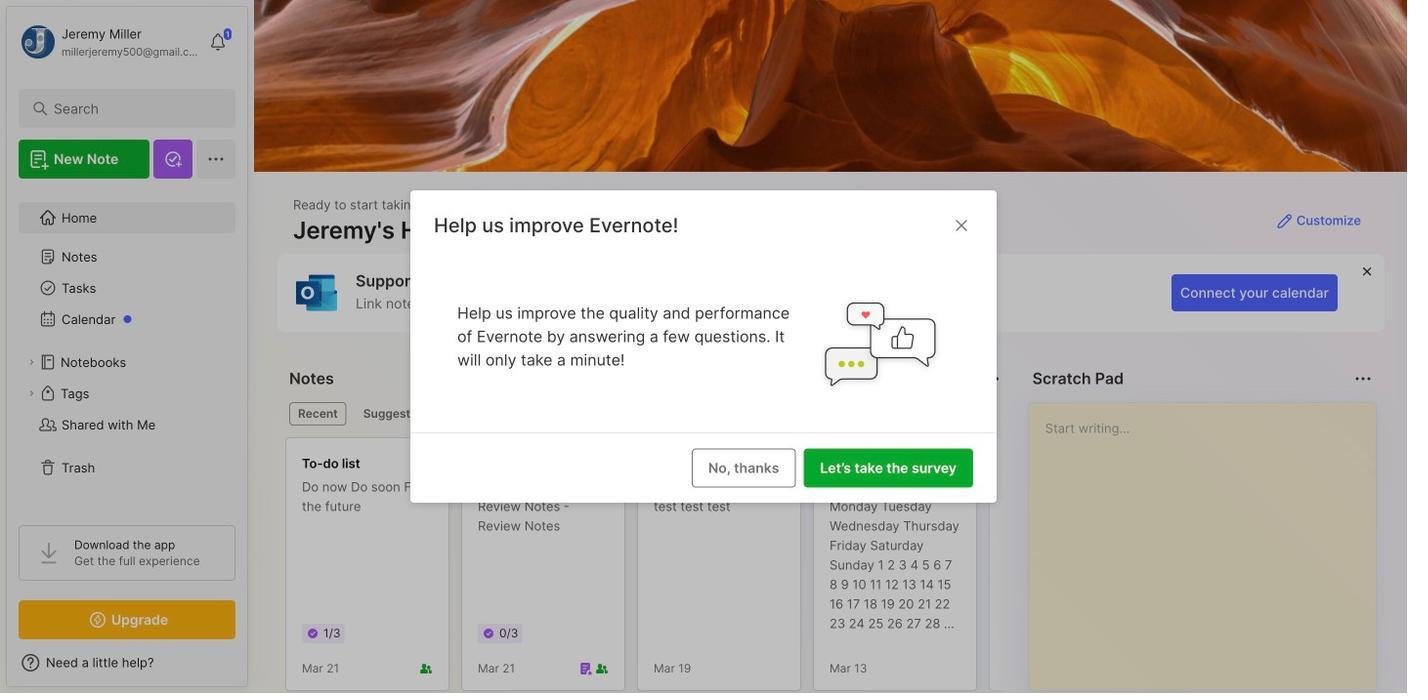 Task type: locate. For each thing, give the bounding box(es) containing it.
Start writing… text field
[[1045, 404, 1375, 675]]

row group
[[285, 438, 1407, 694]]

tree inside main element
[[7, 191, 247, 508]]

main element
[[0, 0, 254, 694]]

tab
[[289, 403, 347, 426], [355, 403, 434, 426]]

1 horizontal spatial tab
[[355, 403, 434, 426]]

2 tab from the left
[[355, 403, 434, 426]]

tree
[[7, 191, 247, 508]]

tab list
[[289, 403, 998, 426]]

none search field inside main element
[[54, 97, 210, 120]]

close survey modal image
[[950, 214, 973, 238]]

Search text field
[[54, 100, 210, 118]]

1 tab from the left
[[289, 403, 347, 426]]

dialog
[[411, 191, 997, 503]]

0 horizontal spatial tab
[[289, 403, 347, 426]]

None search field
[[54, 97, 210, 120]]



Task type: vqa. For each thing, say whether or not it's contained in the screenshot.
first tab from right
yes



Task type: describe. For each thing, give the bounding box(es) containing it.
expand tags image
[[25, 388, 37, 400]]

expand notebooks image
[[25, 357, 37, 368]]



